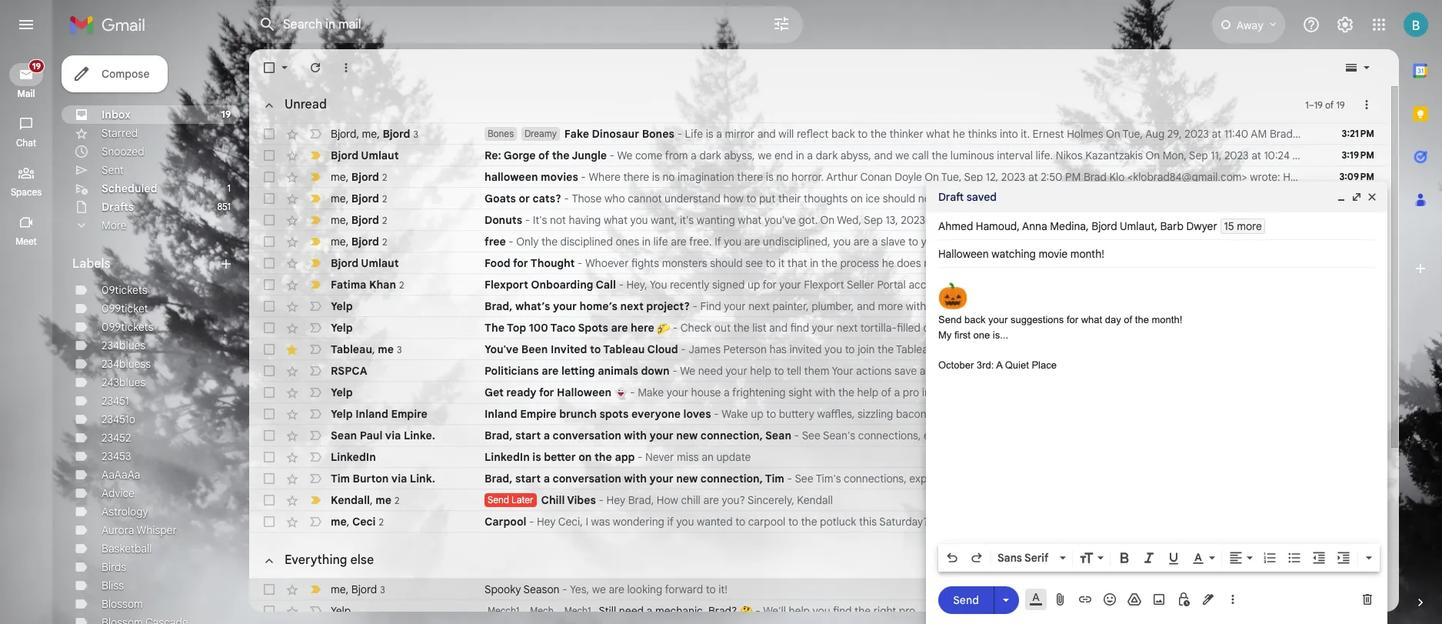 Task type: locate. For each thing, give the bounding box(es) containing it.
conversation up vibes
[[553, 472, 622, 486]]

am right 10:24
[[1293, 149, 1309, 162]]

back
[[832, 127, 856, 141], [1345, 256, 1368, 270], [965, 314, 986, 326]]

2 vertical spatial back
[[965, 314, 986, 326]]

1 vertical spatial wed,
[[1168, 235, 1193, 249]]

1 down from the left
[[641, 364, 670, 378]]

does down slave
[[897, 256, 922, 270]]

0 horizontal spatial animals
[[598, 364, 639, 378]]

0 horizontal spatial will
[[779, 127, 794, 141]]

1 horizontal spatial need
[[698, 364, 723, 378]]

Search in mail text field
[[283, 17, 730, 32]]

0 horizontal spatial empire
[[391, 407, 428, 421]]

0 vertical spatial connections,
[[859, 429, 922, 442]]

tue,
[[1123, 127, 1144, 141], [942, 170, 962, 184], [1198, 192, 1218, 205]]

0 vertical spatial pro
[[903, 386, 920, 399]]

18 row from the top
[[249, 489, 1388, 511]]

on right doyle
[[925, 170, 940, 184]]

bjord umlaut
[[331, 149, 399, 162], [331, 256, 399, 270]]

1 animals from the left
[[598, 364, 639, 378]]

enough
[[1141, 256, 1178, 270]]

experience, for tim's
[[910, 472, 967, 486]]

into
[[1000, 127, 1019, 141], [966, 192, 984, 205], [1181, 256, 1199, 270], [1371, 256, 1389, 270]]

1 dark from the left
[[700, 149, 722, 162]]

fatima
[[331, 277, 367, 291]]

conversation.
[[1376, 429, 1442, 442], [1367, 472, 1432, 486]]

1 horizontal spatial inland
[[485, 407, 518, 421]]

3 for bjord
[[380, 584, 385, 595]]

1 bjord umlaut from the top
[[331, 149, 399, 162]]

send for send later chill vibes - hey brad, how chill are you? sincerely, kendall
[[488, 494, 509, 506]]

via left the link.
[[392, 472, 407, 486]]

meet
[[958, 515, 983, 529]]

everything else tab panel
[[249, 533, 1388, 624]]

what down how
[[738, 213, 762, 227]]

1 horizontal spatial data
[[1323, 342, 1345, 356]]

umlaut for re: gorge of the jungle - we come from a dark abyss, we end in a dark abyss, and we call the luminous interval life. nikos kazantzakis on mon, sep 11, 2023 at 10:24 am james peterson <james.pet
[[361, 149, 399, 162]]

0 horizontal spatial wrote:
[[1153, 213, 1184, 227]]

13,
[[886, 213, 899, 227], [1217, 235, 1229, 249]]

0 horizontal spatial sean
[[331, 429, 357, 442]]

1 horizontal spatial back
[[965, 314, 986, 326]]

1 vertical spatial conversation.
[[1367, 472, 1432, 486]]

sep down ice
[[864, 213, 883, 227]]

the right the 'join' on the right of the page
[[878, 342, 894, 356]]

send for send back your suggestions for what day of the month! my first one is...
[[939, 314, 962, 326]]

1 horizontal spatial sean
[[766, 429, 792, 442]]

find inside everything else tab panel
[[833, 604, 852, 618]]

- left life
[[678, 127, 683, 141]]

2 ͏͏ from the left
[[1095, 321, 1098, 335]]

1 vertical spatial conversation
[[553, 472, 622, 486]]

animals down decisions.
[[1224, 364, 1261, 378]]

1 vertical spatial looking
[[628, 583, 663, 596]]

jungle
[[572, 149, 607, 162]]

2 conversation from the top
[[553, 472, 622, 486]]

numbered list ‪(⌘⇧7)‬ image
[[1263, 550, 1278, 566]]

3 for me
[[397, 344, 402, 355]]

2 horizontal spatial need
[[1373, 278, 1398, 292]]

1 inside everything else tab panel
[[1302, 554, 1306, 566]]

2 burton from the left
[[1127, 472, 1160, 486]]

more down brad, start a conversation with your new connection, sean - see sean's connections, experience, and more linkedin brad klo sean paul has accepted your invitation. let's start a conversation.
[[991, 472, 1016, 486]]

0 vertical spatial new
[[677, 429, 698, 442]]

new for tim
[[677, 472, 698, 486]]

- down 'dinosaur'
[[610, 149, 615, 162]]

rancho
[[969, 321, 1006, 335], [934, 386, 971, 399]]

aurora whisper
[[102, 523, 177, 537]]

discard draft ‪(⌘⇧d)‬ image
[[1361, 592, 1376, 607]]

carpool - hey ceci, i was wondering if you wanted to carpool to the potluck this saturday? i can meet you at the costco near your house, and we can go from there. how does that sound? - brad
[[485, 515, 1434, 529]]

more image
[[339, 60, 354, 75]]

yelp down me , bjord 3
[[331, 604, 351, 618]]

we'll
[[764, 604, 786, 618]]

peterson down list
[[724, 342, 767, 356]]

in down undisciplined, at the right
[[810, 256, 819, 270]]

tortilla-
[[861, 321, 897, 335]]

me , bjord 2 for free
[[331, 234, 387, 248]]

-
[[678, 127, 683, 141], [610, 149, 615, 162], [581, 170, 586, 184], [564, 192, 569, 205], [525, 213, 530, 227], [509, 235, 514, 249], [578, 256, 583, 270], [619, 278, 624, 292], [693, 299, 698, 313], [673, 321, 678, 335], [681, 342, 686, 356], [673, 364, 678, 378], [630, 386, 635, 399], [714, 407, 719, 421], [795, 429, 800, 442], [638, 450, 643, 464], [788, 472, 793, 486], [599, 493, 604, 507], [529, 515, 534, 529], [1403, 515, 1408, 529], [563, 583, 568, 596], [756, 604, 761, 618]]

check
[[681, 321, 712, 335]]

undisciplined,
[[763, 235, 831, 249]]

the inside send back your suggestions for what day of the month! my first one is...
[[1136, 314, 1150, 326]]

send inside send back your suggestions for what day of the month! my first one is...
[[939, 314, 962, 326]]

you right 'we'll'
[[813, 604, 831, 618]]

of right heat
[[1031, 192, 1041, 205]]

2 vertical spatial has
[[1162, 472, 1180, 486]]

2 bjord umlaut from the top
[[331, 256, 399, 270]]

- down later
[[529, 515, 534, 529]]

0 vertical spatial an
[[1202, 256, 1214, 270]]

an up the for.
[[1202, 256, 1214, 270]]

experience, up the brad, start a conversation with your new connection, tim - see tim's connections, experience, and more linkedin brad klo tim burton has accepted your invitation. let's start a conversation. ti at the bottom
[[924, 429, 981, 442]]

0 horizontal spatial peterson
[[724, 342, 767, 356]]

animals'
[[920, 364, 960, 378]]

sans serif
[[998, 551, 1049, 565]]

insert signature image
[[1201, 592, 1217, 607]]

0 vertical spatial that
[[788, 256, 808, 270]]

labels heading
[[72, 256, 219, 272]]

nikos
[[1056, 149, 1083, 162]]

i left just
[[976, 278, 978, 292]]

1 for 1
[[227, 182, 231, 194]]

navigation
[[0, 49, 54, 624]]

bold ‪(⌘b)‬ image
[[1117, 550, 1133, 566]]

sans serif option
[[995, 550, 1057, 566]]

1 politicians from the left
[[485, 364, 539, 378]]

invitation. for burton
[[1256, 472, 1303, 486]]

3 me , bjord 2 from the top
[[331, 213, 387, 227]]

1 inside unread tab panel
[[1306, 99, 1309, 110]]

in left the life
[[642, 235, 651, 249]]

8 row from the top
[[249, 274, 1443, 296]]

from
[[665, 149, 688, 162], [1234, 515, 1257, 529]]

bjord inside draft saved dialog
[[1092, 219, 1118, 233]]

a inside everything else tab panel
[[647, 604, 653, 618]]

for right 'ready'
[[539, 386, 554, 399]]

0 vertical spatial james
[[1311, 149, 1343, 162]]

there.
[[1260, 515, 1288, 529]]

brad?
[[709, 604, 737, 618]]

experience, up the carpool - hey ceci, i was wondering if you wanted to carpool to the potluck this saturday? i can meet you at the costco near your house, and we can go from there. how does that sound? - brad
[[910, 472, 967, 486]]

ice
[[866, 192, 880, 205]]

🎃 image
[[939, 281, 968, 311]]

1 vertical spatial if
[[668, 515, 674, 529]]

invited
[[790, 342, 822, 356]]

more for see sean's connections, experience, and more linkedin brad klo sean paul has accepted your invitation. let's start a conversation. 
[[1006, 429, 1031, 442]]

2 yelp from the top
[[331, 321, 353, 335]]

place
[[1032, 359, 1057, 371]]

10:24
[[1265, 149, 1291, 162]]

, for 4th row from the top of the 'main content' containing unread
[[346, 191, 349, 205]]

yelp inside everything else tab panel
[[331, 604, 351, 618]]

linkedin up tim burton via link. on the left bottom of page
[[331, 450, 376, 464]]

0 vertical spatial peterson
[[1346, 149, 1389, 162]]

me for goats
[[331, 191, 346, 205]]

indent less ‪(⌘[)‬ image
[[1312, 550, 1327, 566]]

0 vertical spatial invitation.
[[1265, 429, 1313, 442]]

0 vertical spatial how
[[657, 493, 679, 507]]

send up my
[[939, 314, 962, 326]]

for down only
[[513, 256, 528, 270]]

support image
[[1303, 15, 1321, 34]]

cats?
[[533, 192, 562, 205]]

0 vertical spatial find
[[791, 321, 810, 335]]

send inside send later chill vibes - hey brad, how chill are you? sincerely, kendall
[[488, 494, 509, 506]]

james down 'check'
[[689, 342, 721, 356]]

come
[[636, 149, 663, 162]]

donate
[[1083, 364, 1118, 378]]

was
[[591, 515, 610, 529]]

row
[[249, 123, 1443, 145], [249, 145, 1443, 166], [249, 166, 1443, 188], [249, 188, 1443, 209], [249, 209, 1437, 231], [249, 231, 1443, 252], [249, 252, 1413, 274], [249, 274, 1443, 296], [249, 296, 1388, 317], [249, 317, 1388, 339], [249, 339, 1443, 360], [249, 360, 1443, 382], [249, 382, 1388, 403], [249, 403, 1388, 425], [249, 425, 1443, 446], [249, 446, 1388, 468], [249, 468, 1443, 489], [249, 489, 1388, 511], [249, 511, 1434, 533], [249, 579, 1388, 600], [249, 600, 1388, 622]]

1 vertical spatial send
[[488, 494, 509, 506]]

1 horizontal spatial an
[[1202, 256, 1214, 270]]

umlaut inside draft saved dialog
[[1120, 219, 1155, 233]]

0 horizontal spatial dark
[[700, 149, 722, 162]]

connections, up this
[[844, 472, 907, 486]]

0 horizontal spatial data
[[1121, 342, 1143, 356]]

tableau down filled
[[897, 342, 935, 356]]

1 connection, from the top
[[701, 429, 763, 442]]

me for donuts
[[331, 213, 346, 227]]

there up how
[[738, 170, 764, 184]]

3 ͏͏ from the left
[[1123, 321, 1125, 335]]

0 vertical spatial he
[[953, 127, 966, 141]]

starred link
[[102, 126, 138, 140]]

next down plumber,
[[837, 321, 858, 335]]

5 yelp from the top
[[331, 604, 351, 618]]

1 horizontal spatial wrote:
[[1251, 170, 1281, 184]]

1 ͏͏ from the left
[[1081, 321, 1084, 335]]

16 row from the top
[[249, 446, 1388, 468]]

w up <james.pet
[[1437, 127, 1443, 141]]

chat heading
[[0, 137, 52, 149]]

them
[[805, 364, 830, 378], [1393, 364, 1418, 378]]

0 horizontal spatial no
[[663, 170, 675, 184]]

0 vertical spatial from
[[665, 149, 688, 162]]

2 inland from the left
[[485, 407, 518, 421]]

2023 up slave
[[901, 213, 926, 227]]

0 vertical spatial connection,
[[701, 429, 763, 442]]

0 horizontal spatial on
[[579, 450, 592, 464]]

234bluess
[[102, 357, 151, 371]]

on up 'dwyer'
[[1181, 192, 1195, 205]]

3 inside me , bjord 3
[[380, 584, 385, 595]]

can left have
[[1208, 213, 1226, 227]]

19 row from the top
[[249, 511, 1434, 533]]

are left here
[[611, 321, 628, 335]]

1 horizontal spatial letting
[[1191, 364, 1222, 378]]

0 horizontal spatial looking
[[628, 583, 663, 596]]

- right the sound? at right bottom
[[1403, 515, 1408, 529]]

umlaut for food for thought - whoever fights monsters should see to it that in the process he does not become a monster. and if you gaze long enough into an abyss, the abyss will gaze back into you.
[[361, 256, 399, 270]]

1 no from the left
[[663, 170, 675, 184]]

1 vertical spatial should
[[710, 256, 743, 270]]

<klobrad84@gmail.com> up eliud
[[1031, 213, 1150, 227]]

234blues link
[[102, 339, 146, 352]]

me inside everything else tab panel
[[331, 582, 346, 596]]

main menu image
[[17, 15, 35, 34]]

5 ͏͏ from the left
[[1164, 321, 1167, 335]]

via for link.
[[392, 472, 407, 486]]

invited
[[551, 342, 588, 356]]

linkedin is better on the app - never miss an update ͏ ͏ ͏ ͏ ͏ ͏ ͏ ͏ ͏ ͏ ͏ ͏ ͏ ͏ ͏ ͏ ͏ ͏ ͏ ͏ ͏ ͏ ͏ ͏ ͏ ͏ ͏ ͏ ͏ ͏ ͏ ͏ ͏ ͏ ͏ ͏ ͏ ͏ ͏ ͏ ͏ ͏ ͏ ͏ ͏ ͏ ͏ ͏ ͏ ͏ ͏ ͏ ͏ ͏ ͏ ͏ ͏ ͏ ͏ ͏ ͏ ͏ ͏ ͏ ͏ ͏ ͏ ͏ ͏ ͏ ͏ ͏ ͏ ͏ ͏ ͏ ͏ ͏ ͏ ͏ ͏ ͏ ͏ ͏ ͏ ͏ ͏ ͏ ͏ ͏
[[485, 450, 1000, 464]]

the
[[871, 127, 887, 141], [552, 149, 570, 162], [932, 149, 948, 162], [987, 192, 1003, 205], [542, 235, 558, 249], [822, 256, 838, 270], [1250, 256, 1267, 270], [1136, 314, 1150, 326], [734, 321, 750, 335], [878, 342, 894, 356], [839, 386, 855, 399], [595, 450, 612, 464], [801, 515, 818, 529], [1019, 515, 1035, 529], [855, 604, 871, 618]]

1 row from the top
[[249, 123, 1443, 145]]

accepted for burton
[[1183, 472, 1229, 486]]

2 empire from the left
[[520, 407, 557, 421]]

0 vertical spatial see
[[802, 429, 821, 442]]

at left 10:24
[[1252, 149, 1262, 162]]

to inside everything else tab panel
[[706, 583, 716, 596]]

me for halloween
[[331, 170, 346, 184]]

are up process
[[854, 235, 870, 249]]

linkedin up later
[[485, 450, 530, 464]]

2 flexport from the left
[[804, 278, 845, 292]]

no up the understand
[[663, 170, 675, 184]]

1 horizontal spatial animals
[[1224, 364, 1261, 378]]

None checkbox
[[262, 126, 277, 142], [262, 148, 277, 163], [262, 212, 277, 228], [262, 255, 277, 271], [262, 277, 277, 292], [262, 299, 277, 314], [262, 363, 277, 379], [262, 406, 277, 422], [262, 449, 277, 465], [262, 471, 277, 486], [262, 514, 277, 529], [262, 582, 277, 597], [262, 603, 277, 619], [262, 126, 277, 142], [262, 148, 277, 163], [262, 212, 277, 228], [262, 255, 277, 271], [262, 277, 277, 292], [262, 299, 277, 314], [262, 363, 277, 379], [262, 406, 277, 422], [262, 449, 277, 465], [262, 471, 277, 486], [262, 514, 277, 529], [262, 582, 277, 597], [262, 603, 277, 619]]

cucamonga up hcc!$8sh#dkhmc.
[[1009, 321, 1067, 335]]

- left 'where'
[[581, 170, 586, 184]]

2 politicians from the left
[[1121, 364, 1170, 378]]

imagination
[[678, 170, 735, 184]]

the left process
[[822, 256, 838, 270]]

send for send
[[954, 593, 979, 607]]

1 vertical spatial pro
[[899, 604, 916, 618]]

2 for donuts
[[382, 214, 387, 226]]

14 row from the top
[[249, 403, 1388, 425]]

bjord inside everything else tab panel
[[352, 582, 377, 596]]

palm
[[1289, 213, 1313, 227]]

2 inside me , ceci 2
[[379, 516, 384, 528]]

4 ͏͏ from the left
[[1136, 321, 1139, 335]]

klo down readings
[[1338, 235, 1353, 249]]

ready
[[507, 386, 537, 399]]

from right come
[[665, 149, 688, 162]]

insert link ‪(⌘k)‬ image
[[1078, 592, 1094, 607]]

1 vertical spatial experience,
[[910, 472, 967, 486]]

1 vertical spatial find
[[833, 604, 852, 618]]

forward
[[665, 583, 703, 596]]

there right is
[[1227, 278, 1253, 292]]

is right life
[[706, 127, 714, 141]]

ahmed
[[939, 219, 974, 233]]

2 for goats or cats?
[[382, 193, 387, 204]]

donuts - it's not having what you want, it's wanting what you've got. on wed, sep 13, 2023 at 12:36 pm brad klo <klobrad84@gmail.com> wrote: hey can i have some palm readings in exchange for
[[485, 213, 1437, 227]]

0 horizontal spatial kendall
[[331, 493, 370, 507]]

chat
[[16, 137, 36, 149]]

2 vertical spatial umlaut
[[361, 256, 399, 270]]

1 horizontal spatial if
[[1061, 256, 1068, 270]]

17 row from the top
[[249, 468, 1443, 489]]

15 row from the top
[[249, 425, 1443, 446]]

more inside draft saved dialog
[[1238, 219, 1263, 233]]

1 flexport from the left
[[485, 278, 529, 292]]

an right miss
[[702, 450, 714, 464]]

are up still
[[609, 583, 625, 596]]

0 vertical spatial conversation
[[553, 429, 622, 442]]

get
[[485, 386, 504, 399]]

more down online
[[1006, 429, 1031, 442]]

1 vertical spatial accepted
[[1183, 472, 1229, 486]]

pro inside unread tab panel
[[903, 386, 920, 399]]

11 row from the top
[[249, 339, 1443, 360]]

– inside everything else tab panel
[[1306, 554, 1311, 566]]

3:09 pm
[[1340, 171, 1375, 182]]

me for spooky
[[331, 582, 346, 596]]

filled
[[897, 321, 921, 335]]

of inside everything else tab panel
[[1323, 554, 1332, 566]]

more
[[1238, 219, 1263, 233], [878, 299, 904, 313], [954, 407, 979, 421], [1006, 429, 1031, 442], [991, 472, 1016, 486]]

1 horizontal spatial will
[[1300, 256, 1316, 270]]

2 connection, from the top
[[701, 472, 763, 486]]

in up 2:50 pm
[[1361, 213, 1370, 227]]

month!
[[1152, 314, 1183, 326]]

we left end
[[758, 149, 772, 162]]

we left call
[[896, 149, 910, 162]]

0 horizontal spatial rspca
[[331, 364, 367, 378]]

1 conversation from the top
[[553, 429, 622, 442]]

bones
[[642, 127, 675, 141], [488, 128, 514, 139]]

need right still
[[619, 604, 644, 618]]

row containing tim burton via link.
[[249, 468, 1443, 489]]

send left more send options icon
[[954, 593, 979, 607]]

3 inside tableau , me 3
[[397, 344, 402, 355]]

unread button
[[254, 90, 333, 120]]

invitation.
[[1265, 429, 1313, 442], [1256, 472, 1303, 486]]

me , bjord 3
[[331, 582, 385, 596]]

1 – 19 of 19
[[1306, 99, 1346, 110]]

goats
[[485, 192, 516, 205]]

2 letting from the left
[[1191, 364, 1222, 378]]

1 for 1 – 19 of 19
[[1306, 99, 1309, 110]]

2 vertical spatial tue,
[[1198, 192, 1218, 205]]

bones up re:
[[488, 128, 514, 139]]

4 me , bjord 2 from the top
[[331, 234, 387, 248]]

let's for see tim's connections, experience, and more linkedin brad klo tim burton has accepted your invitation. let's start a conversation. ti
[[1306, 472, 1329, 486]]

dark down "reflect"
[[816, 149, 838, 162]]

1 horizontal spatial on
[[851, 192, 863, 205]]

2023 right 29, on the top right
[[1185, 127, 1210, 141]]

0 horizontal spatial does
[[897, 256, 922, 270]]

wanted down monster.
[[1001, 278, 1037, 292]]

bjord umlaut for food for thought
[[331, 256, 399, 270]]

243blues link
[[102, 376, 146, 389]]

1 vertical spatial umlaut
[[1120, 219, 1155, 233]]

draft saved dialog
[[927, 182, 1388, 624]]

that
[[788, 256, 808, 270], [1342, 515, 1362, 529]]

mail heading
[[0, 88, 52, 100]]

and right house,
[[1160, 515, 1179, 529]]

klo
[[1296, 127, 1312, 141], [1110, 170, 1125, 184], [1363, 192, 1379, 205], [1013, 213, 1028, 227], [1338, 235, 1353, 249], [1103, 429, 1118, 442], [1089, 472, 1104, 486]]

on left ice
[[851, 192, 863, 205]]

19 inside "navigation"
[[32, 61, 41, 72]]

2 horizontal spatial back
[[1345, 256, 1368, 270]]

your inside send back your suggestions for what day of the month! my first one is...
[[989, 314, 1008, 326]]

21 row from the top
[[249, 600, 1388, 622]]

burton up house,
[[1127, 472, 1160, 486]]

on right better
[[579, 450, 592, 464]]

of left inbox section options icon
[[1326, 99, 1335, 110]]

Message Body text field
[[939, 276, 1376, 539]]

you.
[[1392, 256, 1413, 270]]

send up carpool
[[488, 494, 509, 506]]

1 vertical spatial on
[[579, 450, 592, 464]]

1 vertical spatial new
[[677, 472, 698, 486]]

10 row from the top
[[249, 317, 1388, 339]]

connection, for tim
[[701, 472, 763, 486]]

3 tim from the left
[[1106, 472, 1124, 486]]

the left abyss in the top of the page
[[1250, 256, 1267, 270]]

to left tell
[[775, 364, 784, 378]]

7 row from the top
[[249, 252, 1413, 274]]

6 row from the top
[[249, 231, 1443, 252]]

4 yelp from the top
[[331, 407, 353, 421]]

main content
[[249, 49, 1443, 624]]

2 no from the left
[[777, 170, 789, 184]]

8 ͏͏ from the left
[[1219, 321, 1222, 335]]

1 sean from the left
[[331, 429, 357, 442]]

🤔 image
[[740, 606, 753, 618]]

see down buttery
[[802, 429, 821, 442]]

0 horizontal spatial paul
[[360, 429, 383, 442]]

, inside everything else tab panel
[[346, 582, 349, 596]]

heat
[[1006, 192, 1028, 205]]

attach files image
[[1054, 592, 1069, 607]]

2 for free
[[382, 236, 387, 247]]

see for see tim's connections, experience, and more linkedin brad klo tim burton has accepted your invitation. let's start a conversation. ti
[[795, 472, 814, 486]]

to left thinker
[[858, 127, 868, 141]]

we for we come from a dark abyss, we end in a dark abyss, and we call the luminous interval life. nikos kazantzakis on mon, sep 11, 2023 at 10:24 am james peterson <james.pet
[[618, 149, 633, 162]]

23451 link
[[102, 394, 129, 408]]

1 vertical spatial cucamonga
[[973, 386, 1032, 399]]

3 inside bjord , me , bjord 3
[[414, 128, 419, 140]]

more formatting options image
[[1362, 550, 1378, 566]]

3 sean from the left
[[1121, 429, 1146, 442]]

more for wake up to buttery waffles, sizzling bacon, and more ͏ ͏ ͏ ͏ ͏ ͏ ͏ ͏ ͏ ͏ ͏ ͏ ͏ ͏ ͏ ͏ ͏ ͏ ͏ ͏ ͏ ͏ ͏ ͏ ͏ ͏ ͏ ͏ ͏ ͏ ͏ ͏ ͏ ͏ ͏ ͏ ͏ ͏ ͏ ͏ ͏ ͏ ͏ ͏ ͏ ͏ ͏ ͏ ͏ ͏ ͏ ͏ ͏ ͏ ͏ ͏ ͏ ͏ ͏ ͏ ͏ ͏ ͏ ͏ ͏ ͏ ͏ ͏ ͏ ͏ ͏ ͏ ͏ ͏
[[954, 407, 979, 421]]

for inside send back your suggestions for what day of the month! my first one is...
[[1067, 314, 1079, 326]]

15
[[1225, 219, 1235, 233]]

4 row from the top
[[249, 188, 1443, 209]]

, for third row from the bottom
[[347, 514, 350, 528]]

has for see sean's connections, experience, and more linkedin brad klo sean paul has accepted your invitation. let's start a conversation. 
[[1172, 429, 1189, 442]]

join
[[858, 342, 875, 356]]

dinosaur
[[592, 127, 640, 141]]

mirror
[[725, 127, 755, 141]]

hey down chill
[[537, 515, 556, 529]]

whisper
[[137, 523, 177, 537]]

back down 2:50 pm
[[1345, 256, 1368, 270]]

let's for see sean's connections, experience, and more linkedin brad klo sean paul has accepted your invitation. let's start a conversation. 
[[1315, 429, 1339, 442]]

up for for
[[748, 278, 761, 292]]

ti
[[1435, 472, 1443, 486]]

0 horizontal spatial flexport
[[485, 278, 529, 292]]

2 dark from the left
[[816, 149, 838, 162]]

1 burton from the left
[[353, 472, 389, 486]]

hey
[[1284, 170, 1303, 184], [1186, 213, 1205, 227], [607, 493, 626, 507], [537, 515, 556, 529]]

2 new from the top
[[677, 472, 698, 486]]

- left find
[[693, 299, 698, 313]]

1 new from the top
[[677, 429, 698, 442]]

2 me , bjord 2 from the top
[[331, 191, 387, 205]]

ahmed hamoud , anna medina , bjord umlaut , barb dwyer 15 more
[[939, 219, 1263, 233]]

gmail image
[[69, 9, 153, 40]]

see
[[746, 256, 763, 270]]

0 horizontal spatial wed,
[[837, 213, 862, 227]]

new for sean
[[677, 429, 698, 442]]

1 vertical spatial he
[[882, 256, 895, 270]]

cell
[[1332, 212, 1388, 228]]

me , bjord 2 for halloween
[[331, 170, 387, 184]]

free.
[[690, 235, 712, 249]]

khan
[[369, 277, 396, 291]]

tab list
[[1400, 49, 1443, 569]]

thoughts
[[804, 192, 848, 205]]

klo down kazantzakis
[[1110, 170, 1125, 184]]

yelp for brad, what's your home's next project?
[[331, 299, 353, 313]]

3 yelp from the top
[[331, 386, 353, 399]]

– for 1 – 10 of 242
[[1306, 554, 1311, 566]]

0 vertical spatial bjord umlaut
[[331, 149, 399, 162]]

1 horizontal spatial the
[[1420, 364, 1439, 378]]

0 vertical spatial will
[[779, 127, 794, 141]]

1 vertical spatial 3
[[397, 344, 402, 355]]

we inside everything else tab panel
[[592, 583, 606, 596]]

1 me , bjord 2 from the top
[[331, 170, 387, 184]]

a
[[717, 127, 723, 141], [691, 149, 697, 162], [808, 149, 814, 162], [873, 235, 879, 249], [986, 256, 992, 270], [1255, 278, 1261, 292], [724, 386, 730, 399], [895, 386, 901, 399], [544, 429, 550, 442], [1367, 429, 1373, 442], [544, 472, 550, 486], [1358, 472, 1364, 486], [647, 604, 653, 618]]

0 vertical spatial send
[[939, 314, 962, 326]]

donuts
[[485, 213, 523, 227]]

call
[[913, 149, 929, 162]]

2 vertical spatial send
[[954, 593, 979, 607]]

looking up still need a mechanic, brad?
[[628, 583, 663, 596]]

interval
[[998, 149, 1033, 162]]

0 vertical spatial <klobrad84@gmail.com>
[[1314, 127, 1434, 141]]

wake
[[722, 407, 749, 421]]

2 vertical spatial 3
[[380, 584, 385, 595]]

send inside button
[[954, 593, 979, 607]]

to left it!
[[706, 583, 716, 596]]

serif
[[1025, 551, 1049, 565]]

toggle split pane mode image
[[1344, 60, 1360, 75]]

1 yelp from the top
[[331, 299, 353, 313]]

👻 image
[[615, 387, 628, 400]]

None checkbox
[[262, 60, 277, 75], [262, 169, 277, 185], [262, 191, 277, 206], [262, 234, 277, 249], [262, 320, 277, 336], [262, 342, 277, 357], [262, 385, 277, 400], [262, 428, 277, 443], [262, 493, 277, 508], [262, 60, 277, 75], [262, 169, 277, 185], [262, 191, 277, 206], [262, 234, 277, 249], [262, 320, 277, 336], [262, 342, 277, 357], [262, 385, 277, 400], [262, 428, 277, 443], [262, 493, 277, 508]]

them right stop
[[1393, 364, 1418, 378]]

letting
[[562, 364, 595, 378], [1191, 364, 1222, 378]]

conversation
[[553, 429, 622, 442], [553, 472, 622, 486]]

242
[[1334, 554, 1349, 566]]

inland down get
[[485, 407, 518, 421]]

0 horizontal spatial 1
[[227, 182, 231, 194]]

of
[[1326, 99, 1335, 110], [539, 149, 550, 162], [1031, 192, 1041, 205], [1125, 314, 1133, 326], [882, 386, 892, 399], [1323, 554, 1332, 566]]

2 row from the top
[[249, 145, 1443, 166]]

1 vertical spatial an
[[702, 450, 714, 464]]

– down customize
[[1294, 364, 1300, 378]]

got.
[[799, 213, 818, 227]]

0 vertical spatial looking
[[1160, 278, 1195, 292]]

abyss, up is
[[1217, 256, 1248, 270]]

me
[[362, 127, 377, 140], [331, 170, 346, 184], [331, 191, 346, 205], [331, 213, 346, 227], [331, 234, 346, 248], [378, 342, 394, 356], [376, 493, 392, 507], [331, 514, 347, 528], [331, 582, 346, 596]]

0 horizontal spatial tue,
[[942, 170, 962, 184]]

we down 'dinosaur'
[[618, 149, 633, 162]]

1 horizontal spatial wanted
[[1001, 278, 1037, 292]]

sep left 11,
[[1190, 149, 1209, 162]]

243blues
[[102, 376, 146, 389]]

, for 17th row from the bottom
[[346, 213, 349, 227]]

see for see sean's connections, experience, and more linkedin brad klo sean paul has accepted your invitation. let's start a conversation. 
[[802, 429, 821, 442]]

0 vertical spatial we
[[618, 149, 633, 162]]

draft
[[939, 190, 964, 204]]

12 row from the top
[[249, 360, 1443, 382]]

bjord
[[331, 127, 357, 140], [383, 127, 411, 140], [331, 149, 359, 162], [352, 170, 379, 184], [352, 191, 379, 205], [352, 213, 379, 227], [1092, 219, 1118, 233], [352, 234, 379, 248], [331, 256, 359, 270], [352, 582, 377, 596]]

are right the life
[[671, 235, 687, 249]]

me , bjord 2 for donuts
[[331, 213, 387, 227]]

0 vertical spatial 13,
[[886, 213, 899, 227]]

navigation containing mail
[[0, 49, 54, 624]]

medina
[[1051, 219, 1087, 233]]

up down frightening
[[751, 407, 764, 421]]

2 for carpool
[[379, 516, 384, 528]]

1 them from the left
[[805, 364, 830, 378]]



Task type: describe. For each thing, give the bounding box(es) containing it.
it's
[[680, 213, 694, 227]]

yelp inland empire
[[331, 407, 428, 421]]

row containing bjord
[[249, 123, 1443, 145]]

experience, for sean's
[[924, 429, 981, 442]]

0 vertical spatial 12,
[[986, 170, 999, 184]]

sound?
[[1365, 515, 1401, 529]]

row containing sean paul via linke.
[[249, 425, 1443, 446]]

here
[[631, 321, 655, 335]]

at left 2:50
[[1029, 170, 1039, 184]]

0 vertical spatial wanted
[[1001, 278, 1037, 292]]

1 horizontal spatial there
[[738, 170, 764, 184]]

find inside unread tab panel
[[791, 321, 810, 335]]

0 horizontal spatial back
[[832, 127, 856, 141]]

season
[[524, 583, 560, 596]]

at left 11:40
[[1212, 127, 1222, 141]]

you down customize
[[1303, 364, 1321, 378]]

buttery
[[779, 407, 815, 421]]

inbox link
[[102, 108, 131, 122]]

0 vertical spatial w
[[1437, 127, 1443, 141]]

1 horizontal spatial wed,
[[1168, 235, 1193, 249]]

to right the carpool
[[789, 515, 799, 529]]

2 paul from the left
[[1148, 429, 1169, 442]]

disciplined
[[561, 235, 613, 249]]

help inside everything else tab panel
[[789, 604, 810, 618]]

are inside everything else tab panel
[[609, 583, 625, 596]]

interact
[[1057, 342, 1095, 356]]

snoozed
[[102, 145, 144, 159]]

1 horizontal spatial tableau
[[604, 342, 645, 356]]

hcc!$8sh#dkhmc.
[[961, 342, 1054, 356]]

23452
[[102, 431, 131, 445]]

what down the 'who'
[[604, 213, 628, 227]]

1 horizontal spatial 13,
[[1217, 235, 1229, 249]]

0 horizontal spatial that
[[788, 256, 808, 270]]

customize
[[1269, 342, 1320, 356]]

0 horizontal spatial if
[[668, 515, 674, 529]]

- right cats?
[[564, 192, 569, 205]]

can left stop
[[1324, 364, 1341, 378]]

kipchoge
[[1103, 235, 1149, 249]]

row containing yelp inland empire
[[249, 403, 1388, 425]]

back inside send back your suggestions for what day of the month! my first one is...
[[965, 314, 986, 326]]

the left heat
[[987, 192, 1003, 205]]

sincerely,
[[748, 493, 795, 507]]

and down become
[[954, 278, 973, 292]]

spots
[[600, 407, 629, 421]]

1 horizontal spatial am
[[1293, 149, 1309, 162]]

insert files using drive image
[[1127, 592, 1143, 607]]

the left potluck on the bottom of the page
[[801, 515, 818, 529]]

0 horizontal spatial next
[[621, 299, 644, 313]]

row containing tableau
[[249, 339, 1443, 360]]

put
[[760, 192, 776, 205]]

everything else
[[285, 553, 374, 568]]

inbox section options image
[[1360, 97, 1375, 112]]

1 vertical spatial tue,
[[942, 170, 962, 184]]

birds
[[102, 560, 126, 574]]

0 horizontal spatial james
[[689, 342, 721, 356]]

in down animals'
[[923, 386, 931, 399]]

it
[[779, 256, 785, 270]]

toggle confidential mode image
[[1177, 592, 1192, 607]]

13 row from the top
[[249, 382, 1388, 403]]

1 horizontal spatial james
[[1311, 149, 1343, 162]]

2 rspca from the left
[[1046, 364, 1080, 378]]

into left it.
[[1000, 127, 1019, 141]]

1 letting from the left
[[562, 364, 595, 378]]

3 row from the top
[[249, 166, 1443, 188]]

yelp for the top 100 taco spots are here
[[331, 321, 353, 335]]

with down 'app'
[[624, 472, 647, 486]]

2 horizontal spatial tue,
[[1198, 192, 1218, 205]]

1 horizontal spatial he
[[953, 127, 966, 141]]

what up minimize icon at the right of the page
[[1331, 170, 1355, 184]]

1 vertical spatial wanted
[[697, 515, 733, 529]]

0 vertical spatial need
[[1373, 278, 1398, 292]]

inform
[[1159, 342, 1190, 356]]

the left 'app'
[[595, 450, 612, 464]]

italic ‪(⌘i)‬ image
[[1142, 550, 1157, 566]]

undo ‪(⌘z)‬ image
[[945, 550, 960, 566]]

0 vertical spatial rancho
[[969, 321, 1006, 335]]

just
[[981, 278, 999, 292]]

never
[[646, 450, 674, 464]]

with up filled
[[906, 299, 927, 313]]

birds link
[[102, 560, 126, 574]]

- up sincerely,
[[788, 472, 793, 486]]

9 row from the top
[[249, 296, 1388, 317]]

help left stop
[[1344, 364, 1365, 378]]

pop out image
[[1351, 191, 1364, 203]]

october
[[939, 359, 974, 371]]

of up 'sizzling'
[[882, 386, 892, 399]]

brad, for brad, start a conversation with your new connection, sean - see sean's connections, experience, and more linkedin brad klo sean paul has accepted your invitation. let's start a conversation. 
[[485, 429, 513, 442]]

redo ‪(⌘y)‬ image
[[970, 550, 985, 566]]

portal
[[878, 278, 906, 292]]

debate.
[[1044, 192, 1081, 205]]

and up the brad, start a conversation with your new connection, tim - see tim's connections, experience, and more linkedin brad klo tim burton has accepted your invitation. let's start a conversation. ti at the bottom
[[984, 429, 1003, 442]]

klo down "1 – 19 of 19"
[[1296, 127, 1312, 141]]

insert photo image
[[1152, 592, 1167, 607]]

1 inland from the left
[[356, 407, 388, 421]]

<james.pet
[[1392, 149, 1443, 162]]

spooky
[[485, 583, 521, 596]]

project?
[[647, 299, 690, 313]]

we for we need your help to tell them your actions save animals' lives view online rspca donate politicians are letting animals down – you can help stop them the u
[[680, 364, 696, 378]]

looking inside unread tab panel
[[1160, 278, 1195, 292]]

0 vertical spatial tue,
[[1123, 127, 1144, 141]]

- make your house a frightening sight with the help of a pro in rancho cucamonga ͏ ͏ ͏ ͏ ͏ ͏ ͏ ͏ ͏ ͏ ͏ ͏ ͏ ͏ ͏ ͏ ͏ ͏ ͏ ͏ ͏ ͏ ͏ ͏ ͏ ͏ ͏ ͏ ͏ ͏ ͏ ͏ ͏ ͏ ͏ ͏ ͏ ͏ ͏ ͏ ͏ ͏ ͏ ͏ ͏ ͏ ͏ ͏ ͏ ͏ ͏ ͏ ͏ ͏ ͏ ͏ ͏ ͏ ͏ ͏ ͏
[[628, 386, 1200, 399]]

brad up 10:24
[[1270, 127, 1294, 141]]

and down hamoud
[[982, 235, 1001, 249]]

my
[[939, 329, 952, 341]]

connection, for sean
[[701, 429, 763, 442]]

is up put
[[766, 170, 774, 184]]

conversation. for brad, start a conversation with your new connection, tim - see tim's connections, experience, and more linkedin brad klo tim burton has accepted your invitation. let's start a conversation. ti
[[1367, 472, 1432, 486]]

of down dreamy
[[539, 149, 550, 162]]

with up 'app'
[[624, 429, 647, 442]]

1 horizontal spatial should
[[883, 192, 916, 205]]

to left put
[[747, 192, 757, 205]]

2 for halloween movies
[[382, 171, 387, 183]]

looking inside everything else tab panel
[[628, 583, 663, 596]]

- right 'app'
[[638, 450, 643, 464]]

brad, up the wondering
[[628, 493, 654, 507]]

0 horizontal spatial there
[[624, 170, 650, 184]]

is left better
[[533, 450, 541, 464]]

mail
[[17, 88, 35, 99]]

2 sean from the left
[[766, 429, 792, 442]]

2 inside the 'fatima khan 2'
[[399, 279, 404, 291]]

more for see tim's connections, experience, and more linkedin brad klo tim burton has accepted your invitation. let's start a conversation. ti
[[991, 472, 1016, 486]]

- right 🤔 icon
[[756, 604, 761, 618]]

minimize image
[[1336, 191, 1348, 203]]

- down buttery
[[795, 429, 800, 442]]

more options image
[[1229, 592, 1238, 607]]

with up donate
[[1098, 342, 1118, 356]]

help up frightening
[[751, 364, 772, 378]]

brad, what's your home's next project? - find your next painter, plumber, and more with yelp. ͏ ͏ ͏ ͏ ͏ ͏ ͏ ͏ ͏ ͏ ͏ ͏ ͏ ͏ ͏ ͏ ͏ ͏ ͏ ͏ ͏ ͏ ͏ ͏ ͏ ͏ ͏ ͏ ͏ ͏ ͏ ͏ ͏ ͏ ͏ ͏ ͏ ͏ ͏ ͏ ͏ ͏ ͏ ͏ ͏ ͏ ͏ ͏ ͏ ͏ ͏ ͏ ͏ ͏ ͏ ͏ ͏ ͏ ͏ ͏ ͏ ͏ ͏ ͏ ͏ ͏ ͏ ͏ ͏ ͏ ͏ ͏ ͏ ͏
[[485, 299, 1156, 313]]

2 them from the left
[[1393, 364, 1418, 378]]

you right if
[[724, 235, 742, 249]]

the right call
[[932, 149, 948, 162]]

7 ͏͏ from the left
[[1205, 321, 1208, 335]]

10
[[1311, 554, 1321, 566]]

are up close icon
[[1358, 170, 1374, 184]]

send back your suggestions for what day of the month! my first one is...
[[939, 314, 1183, 341]]

0 vertical spatial wrote:
[[1251, 170, 1281, 184]]

connections, for tim's
[[844, 472, 907, 486]]

mecch1
[[488, 605, 520, 616]]

linkedin up 'costco'
[[1019, 472, 1060, 486]]

main content containing unread
[[249, 49, 1443, 624]]

close image
[[1367, 191, 1379, 203]]

1 data from the left
[[1121, 342, 1143, 356]]

– for 1 – 19 of 19
[[1309, 99, 1315, 110]]

5 row from the top
[[249, 209, 1437, 231]]

2 horizontal spatial next
[[837, 321, 858, 335]]

you down the long
[[1113, 278, 1130, 292]]

potluck
[[820, 515, 857, 529]]

are up see
[[745, 235, 761, 249]]

advanced search options image
[[766, 8, 797, 39]]

0 vertical spatial not
[[919, 192, 935, 205]]

1 vertical spatial 12,
[[1242, 192, 1255, 205]]

- right free
[[509, 235, 514, 249]]

- right vibes
[[599, 493, 604, 507]]

the up thought
[[542, 235, 558, 249]]

1 tim from the left
[[331, 472, 350, 486]]

via for linke.
[[385, 429, 401, 442]]

with up inland empire brunch spots everyone loves - wake up to buttery waffles, sizzling bacon, and more ͏ ͏ ͏ ͏ ͏ ͏ ͏ ͏ ͏ ͏ ͏ ͏ ͏ ͏ ͏ ͏ ͏ ͏ ͏ ͏ ͏ ͏ ͏ ͏ ͏ ͏ ͏ ͏ ͏ ͏ ͏ ͏ ͏ ͏ ͏ ͏ ͏ ͏ ͏ ͏ ͏ ͏ ͏ ͏ ͏ ͏ ͏ ͏ ͏ ͏ ͏ ͏ ͏ ͏ ͏ ͏ ͏ ͏ ͏ ͏ ͏ ͏ ͏ ͏ ͏ ͏ ͏ ͏ ͏ ͏ ͏ ͏ ͏ ͏
[[815, 386, 836, 399]]

1 vertical spatial w
[[1442, 278, 1443, 292]]

0 horizontal spatial from
[[665, 149, 688, 162]]

formatting options toolbar
[[939, 544, 1381, 572]]

1 horizontal spatial that
[[1342, 515, 1362, 529]]

2 horizontal spatial abyss,
[[1217, 256, 1248, 270]]

the up 'movies'
[[552, 149, 570, 162]]

settings image
[[1337, 15, 1355, 34]]

spots
[[578, 321, 609, 335]]

what up call
[[927, 127, 951, 141]]

0 horizontal spatial tableau
[[331, 342, 372, 356]]

spaces heading
[[0, 186, 52, 199]]

1 vertical spatial <klobrad84@gmail.com>
[[1128, 170, 1248, 184]]

luminous
[[951, 149, 995, 162]]

has for see tim's connections, experience, and more linkedin brad klo tim burton has accepted your invitation. let's start a conversation. ti
[[1162, 472, 1180, 486]]

1 horizontal spatial bones
[[642, 127, 675, 141]]

hey right barb
[[1186, 213, 1205, 227]]

brad, for brad, start a conversation with your new connection, tim - see tim's connections, experience, and more linkedin brad klo tim burton has accepted your invitation. let's start a conversation. ti
[[485, 472, 513, 486]]

1 vertical spatial the
[[1420, 364, 1439, 378]]

home's
[[580, 299, 618, 313]]

2 data from the left
[[1323, 342, 1345, 356]]

brad up near
[[1063, 472, 1086, 486]]

pm right 2:50
[[1066, 170, 1081, 184]]

0 vertical spatial cucamonga
[[1009, 321, 1067, 335]]

2 animals from the left
[[1224, 364, 1261, 378]]

1 vertical spatial does
[[1315, 515, 1340, 529]]

2:50 pm
[[1340, 235, 1375, 247]]

6 ͏͏ from the left
[[1178, 321, 1181, 335]]

the left list
[[734, 321, 750, 335]]

conversation for brad, start a conversation with your new connection, tim - see tim's connections, experience, and more linkedin brad klo tim burton has accepted your invitation. let's start a conversation. ti
[[553, 472, 622, 486]]

unread
[[285, 97, 327, 112]]

pro inside everything else tab panel
[[899, 604, 916, 618]]

2 tim from the left
[[766, 472, 785, 486]]

me for free
[[331, 234, 346, 248]]

refresh image
[[308, 60, 323, 75]]

row containing kendall
[[249, 489, 1388, 511]]

2 inside the kendall , me 2
[[395, 494, 400, 506]]

are down inform at the bottom right of page
[[1173, 364, 1188, 378]]

i right saturday?
[[932, 515, 935, 529]]

arthur
[[827, 170, 858, 184]]

brad, for brad, what's your home's next project? - find your next painter, plumber, and more with yelp. ͏ ͏ ͏ ͏ ͏ ͏ ͏ ͏ ͏ ͏ ͏ ͏ ͏ ͏ ͏ ͏ ͏ ͏ ͏ ͏ ͏ ͏ ͏ ͏ ͏ ͏ ͏ ͏ ͏ ͏ ͏ ͏ ͏ ͏ ͏ ͏ ͏ ͏ ͏ ͏ ͏ ͏ ͏ ͏ ͏ ͏ ͏ ͏ ͏ ͏ ͏ ͏ ͏ ͏ ͏ ͏ ͏ ͏ ͏ ͏ ͏ ͏ ͏ ͏ ͏ ͏ ͏ ͏ ͏ ͏ ͏ ͏ ͏ ͏
[[485, 299, 513, 313]]

service
[[1314, 278, 1350, 292]]

aaaaaa
[[102, 468, 141, 482]]

- right call
[[619, 278, 624, 292]]

11,
[[1212, 149, 1222, 162]]

1 empire from the left
[[391, 407, 428, 421]]

12:36
[[941, 213, 966, 227]]

1 for 1 – 10 of 242
[[1302, 554, 1306, 566]]

to down and
[[1040, 278, 1050, 292]]

1 horizontal spatial next
[[749, 299, 770, 313]]

, for row containing kendall
[[370, 493, 373, 507]]

costco
[[1038, 515, 1072, 529]]

been
[[522, 342, 548, 356]]

accepted for paul
[[1192, 429, 1238, 442]]

0 horizontal spatial he
[[882, 256, 895, 270]]

you inside everything else tab panel
[[813, 604, 831, 618]]

more down "portal"
[[878, 299, 904, 313]]

mon,
[[1163, 149, 1187, 162]]

row containing linkedin
[[249, 446, 1388, 468]]

near
[[1075, 515, 1097, 529]]

1 horizontal spatial abyss,
[[841, 149, 872, 162]]

having
[[569, 213, 601, 227]]

how
[[724, 192, 744, 205]]

mechanic,
[[656, 604, 706, 618]]

1 paul from the left
[[360, 429, 383, 442]]

me for carpool
[[331, 514, 347, 528]]

connections, for sean's
[[859, 429, 922, 442]]

spaces
[[11, 186, 42, 198]]

brad up friedrich
[[1084, 170, 1107, 184]]

what inside send back your suggestions for what day of the month! my first one is...
[[1082, 314, 1103, 326]]

barb
[[1161, 219, 1184, 233]]

0 horizontal spatial an
[[702, 450, 714, 464]]

meet heading
[[0, 235, 52, 248]]

into right "draft" at the top
[[966, 192, 984, 205]]

indent more ‪(⌘])‬ image
[[1337, 550, 1352, 566]]

chill
[[681, 493, 701, 507]]

unread tab panel
[[249, 86, 1443, 533]]

at left 1:58
[[1259, 235, 1269, 249]]

0 horizontal spatial the
[[485, 321, 505, 335]]

1 vertical spatial wrote:
[[1153, 213, 1184, 227]]

end
[[775, 149, 793, 162]]

29,
[[1168, 127, 1183, 141]]

2 horizontal spatial tableau
[[897, 342, 935, 356]]

23453
[[102, 449, 131, 463]]

are up get ready for halloween
[[542, 364, 559, 378]]

Subject field
[[939, 246, 1376, 262]]

particular
[[1264, 278, 1312, 292]]

2 vertical spatial not
[[924, 256, 940, 270]]

to down you?
[[736, 515, 746, 529]]

3rd:
[[977, 359, 994, 371]]

2023 down interval at the right top of page
[[1002, 170, 1026, 184]]

row containing rspca
[[249, 360, 1443, 382]]

kazantzakis
[[1086, 149, 1144, 162]]

1 horizontal spatial peterson
[[1346, 149, 1389, 162]]

0 vertical spatial on
[[851, 192, 863, 205]]

i left the was
[[586, 515, 589, 529]]

row containing fatima khan
[[249, 274, 1443, 296]]

, for 16th row from the bottom
[[346, 234, 349, 248]]

to left the 'join' on the right of the page
[[845, 342, 855, 356]]

wanting
[[697, 213, 736, 227]]

– inside row
[[1294, 364, 1300, 378]]

need inside everything else tab panel
[[619, 604, 644, 618]]

to left it
[[766, 256, 776, 270]]

in right my
[[958, 321, 966, 335]]

🌮 image
[[658, 322, 670, 335]]

pm left minimize icon at the right of the page
[[1319, 192, 1335, 205]]

, for row containing bjord
[[357, 127, 359, 140]]

out
[[715, 321, 731, 335]]

the down your
[[839, 386, 855, 399]]

brad down 'saved'
[[987, 213, 1010, 227]]

pm right 1:58
[[1293, 235, 1309, 249]]

klo up near
[[1089, 472, 1104, 486]]

only
[[517, 235, 539, 249]]

2 down from the left
[[1264, 364, 1291, 378]]

0 horizontal spatial how
[[657, 493, 679, 507]]

, for 19th row from the bottom of the 'main content' containing unread
[[346, 170, 349, 184]]

can left meet
[[938, 515, 956, 529]]

bulleted list ‪(⌘⇧8)‬ image
[[1287, 550, 1303, 566]]

thinks
[[968, 127, 998, 141]]

0 vertical spatial wed,
[[837, 213, 862, 227]]

23451o link
[[102, 412, 135, 426]]

1 gaze from the left
[[1091, 256, 1115, 270]]

you've been invited to tableau cloud - james peterson has invited you to join the tableau site, hcc!$8sh#dkhmc. interact with data to inform your decisions. customize data visualizations to ans
[[485, 342, 1443, 356]]

1 horizontal spatial from
[[1234, 515, 1257, 529]]

0 vertical spatial has
[[770, 342, 787, 356]]

0 vertical spatial am
[[1252, 127, 1268, 141]]

up for to
[[751, 407, 764, 421]]

, for 20th row from the top
[[346, 582, 349, 596]]

1 rspca from the left
[[331, 364, 367, 378]]

Search in mail search field
[[249, 6, 803, 43]]

linkedin down online
[[1033, 429, 1074, 442]]

plumber,
[[812, 299, 854, 313]]

, for row containing tableau
[[372, 342, 375, 356]]

you up your
[[825, 342, 843, 356]]

you up process
[[834, 235, 851, 249]]

bjord umlaut for re: gorge of the jungle
[[331, 149, 399, 162]]

3:14 pm
[[1344, 583, 1375, 595]]

hey up the was
[[607, 493, 626, 507]]

advice link
[[102, 486, 135, 500]]

search in mail image
[[254, 11, 282, 38]]

fake
[[565, 127, 589, 141]]

of inside send back your suggestions for what day of the month! my first one is...
[[1125, 314, 1133, 326]]

or
[[519, 192, 530, 205]]

1 horizontal spatial kendall
[[798, 493, 833, 507]]

0 vertical spatial if
[[1061, 256, 1068, 270]]

clarify
[[1053, 278, 1083, 292]]

- check out the list and find your next tortilla-filled dream in rancho cucamonga ͏ ͏ ͏ ͏ ͏ ͏͏ ͏ ͏ ͏ ͏ ͏͏ ͏ ͏ ͏ ͏ ͏ ͏ ͏ ͏ ͏ ͏͏ ͏ ͏ ͏ ͏ ͏͏ ͏ ͏ ͏ ͏ ͏ ͏ ͏ ͏ ͏ ͏͏ ͏ ͏ ͏ ͏ ͏͏ ͏ ͏ ͏ ͏ ͏ ͏ ͏ ͏ ͏ ͏͏ ͏ ͏ ͏ ͏ ͏͏ ͏
[[670, 321, 1225, 335]]

0 horizontal spatial bones
[[488, 128, 514, 139]]

1 vertical spatial not
[[550, 213, 566, 227]]

insert emoji ‪(⌘⇧2)‬ image
[[1103, 592, 1118, 607]]

invitation. for paul
[[1265, 429, 1313, 442]]

the inside everything else tab panel
[[855, 604, 871, 618]]

recently
[[670, 278, 710, 292]]

and
[[1039, 256, 1059, 270]]

1 vertical spatial will
[[1300, 256, 1316, 270]]

you down the '2:45 pm'
[[1352, 278, 1370, 292]]

and down seller on the right of page
[[857, 299, 876, 313]]

me , bjord 2 for goats
[[331, 191, 387, 205]]

brad right the sound? at right bottom
[[1411, 515, 1434, 529]]

851
[[217, 201, 231, 212]]

2 gaze from the left
[[1318, 256, 1342, 270]]

underline ‪(⌘u)‬ image
[[1167, 551, 1182, 566]]

conversation. for brad, start a conversation with your new connection, sean - see sean's connections, experience, and more linkedin brad klo sean paul has accepted your invitation. let's start a conversation. 
[[1376, 429, 1442, 442]]

basketball link
[[102, 542, 152, 556]]

we left go
[[1181, 515, 1195, 529]]

1 vertical spatial how
[[1291, 515, 1313, 529]]

to left ans
[[1415, 342, 1425, 356]]

on down barb
[[1152, 235, 1166, 249]]

0 horizontal spatial abyss,
[[724, 149, 755, 162]]

0 horizontal spatial 13,
[[886, 213, 899, 227]]

fatima khan 2
[[331, 277, 404, 291]]

1 vertical spatial rancho
[[934, 386, 971, 399]]

20 row from the top
[[249, 579, 1388, 600]]

1 – 10 of 242
[[1302, 554, 1349, 566]]

in right end
[[796, 149, 805, 162]]

- down disciplined
[[578, 256, 583, 270]]

2 horizontal spatial there
[[1227, 278, 1253, 292]]

and up meet
[[970, 472, 988, 486]]

the left thinker
[[871, 127, 887, 141]]

more send options image
[[999, 592, 1014, 608]]

you right meet
[[986, 515, 1004, 529]]

sizzling
[[858, 407, 894, 421]]

conversation for brad, start a conversation with your new connection, sean - see sean's connections, experience, and more linkedin brad klo sean paul has accepted your invitation. let's start a conversation. 
[[553, 429, 622, 442]]

yelp for get ready for halloween
[[331, 386, 353, 399]]

2 vertical spatial <klobrad84@gmail.com>
[[1031, 213, 1150, 227]]

gorge
[[504, 149, 536, 162]]

cell inside row
[[1332, 212, 1388, 228]]



Task type: vqa. For each thing, say whether or not it's contained in the screenshot.
'desktop'
no



